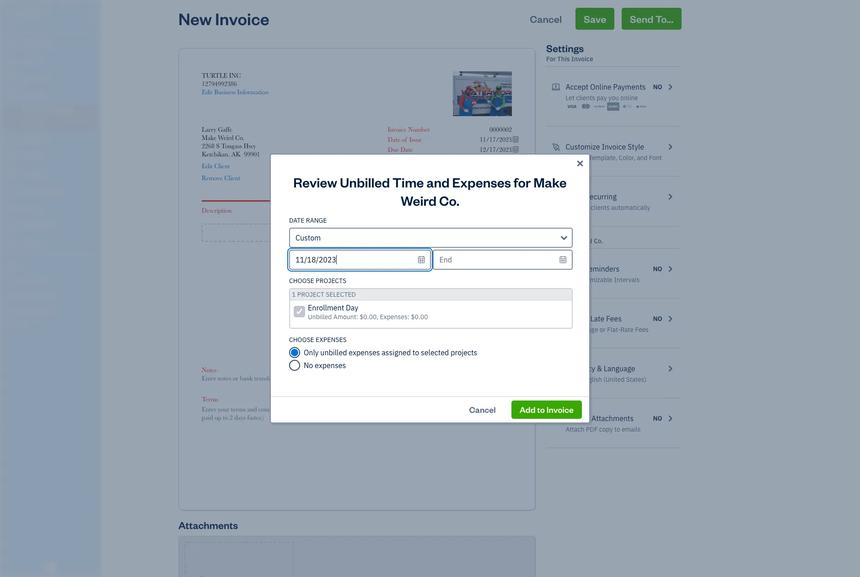 Task type: locate. For each thing, give the bounding box(es) containing it.
0 vertical spatial edit
[[202, 88, 213, 96]]

0 vertical spatial and
[[637, 154, 648, 162]]

Enter an Invoice # text field
[[489, 126, 512, 133]]

1 horizontal spatial inc
[[229, 72, 241, 79]]

plus image
[[329, 228, 339, 238]]

settings
[[547, 42, 584, 54]]

expenses up notes text field
[[349, 348, 380, 358]]

1 horizontal spatial to
[[538, 405, 545, 415]]

review unbilled time and expenses for make weird co. dialog
[[0, 143, 861, 435]]

date
[[289, 217, 305, 225]]

1 vertical spatial weird
[[401, 192, 437, 209]]

fees right the flat-
[[636, 326, 649, 334]]

client image
[[6, 57, 17, 66]]

expenses
[[349, 348, 380, 358], [315, 361, 346, 370]]

of
[[402, 136, 408, 143]]

0 horizontal spatial inc
[[35, 8, 48, 17]]

co. inside review unbilled time and expenses for make weird co.
[[440, 192, 460, 209]]

0 horizontal spatial co.
[[235, 134, 245, 141]]

Notes text field
[[202, 375, 512, 383]]

to inside add to invoice button
[[538, 405, 545, 415]]

cancel button for save
[[522, 8, 571, 30]]

main element
[[0, 0, 124, 578]]

0 horizontal spatial weird
[[218, 134, 234, 141]]

a left line
[[361, 227, 366, 239]]

6 chevronright image from the top
[[666, 413, 675, 424]]

weird up send reminders in the right top of the page
[[575, 237, 593, 245]]

1 vertical spatial 0.00
[[501, 277, 512, 284]]

chevronright image
[[666, 82, 675, 92], [666, 141, 675, 152], [666, 191, 675, 202], [666, 264, 675, 275], [666, 314, 675, 325], [666, 413, 675, 424]]

turtle inc 12794992386 edit business information
[[202, 72, 269, 96]]

1 horizontal spatial co.
[[440, 192, 460, 209]]

expenses down unbilled
[[315, 361, 346, 370]]

unbilled down enrollment
[[308, 313, 332, 321]]

and inside review unbilled time and expenses for make weird co.
[[427, 174, 450, 191]]

1 vertical spatial cancel
[[470, 405, 496, 415]]

and right time
[[427, 174, 450, 191]]

flat-
[[608, 326, 621, 334]]

2 0.00 from the top
[[501, 277, 512, 284]]

at
[[566, 276, 572, 284]]

total
[[432, 295, 446, 302]]

0 vertical spatial inc
[[35, 8, 48, 17]]

and
[[637, 154, 648, 162], [427, 174, 450, 191]]

date range
[[289, 217, 327, 225]]

to left invoices icon
[[538, 405, 545, 415]]

tax
[[436, 277, 446, 284]]

amount for amount due
[[388, 171, 410, 178]]

due up reference on the left of page
[[388, 146, 399, 153]]

edit inside larry gaffe make weird co. 2268 s tongass hwy ketchikan, ak  99901 edit client remove client
[[202, 163, 213, 170]]

0 vertical spatial attachments
[[592, 414, 634, 424]]

edit down 12794992386
[[202, 88, 213, 96]]

1 vertical spatial to
[[538, 405, 545, 415]]

add inside button
[[342, 227, 359, 239]]

1 horizontal spatial rate
[[621, 326, 634, 334]]

0 vertical spatial date
[[388, 136, 401, 143]]

american express image
[[608, 102, 620, 111]]

1 choose from the top
[[289, 277, 314, 285]]

1 horizontal spatial attachments
[[592, 414, 634, 424]]

5 chevronright image from the top
[[666, 314, 675, 325]]

1 vertical spatial turtle
[[202, 72, 228, 79]]

1 vertical spatial expenses
[[315, 361, 346, 370]]

amount down reference on the left of page
[[388, 171, 410, 178]]

for up latereminders icon
[[547, 237, 556, 245]]

date of issue
[[388, 136, 422, 143]]

$0.00
[[494, 169, 512, 179], [411, 313, 428, 321], [498, 329, 512, 337]]

invoice image
[[6, 92, 17, 101]]

enrollment
[[308, 304, 344, 313]]

1 vertical spatial co.
[[440, 192, 460, 209]]

no for invoice attachments
[[654, 415, 663, 423]]

currency
[[566, 364, 596, 374]]

date down date of issue
[[401, 146, 413, 153]]

1 vertical spatial edit
[[202, 163, 213, 170]]

edit
[[202, 88, 213, 96], [202, 163, 213, 170]]

2 vertical spatial add
[[520, 405, 536, 415]]

add inside button
[[520, 405, 536, 415]]

0 horizontal spatial and
[[427, 174, 450, 191]]

ketchikan,
[[202, 151, 230, 158]]

apple pay image
[[622, 102, 634, 111]]

0 vertical spatial to
[[413, 348, 420, 358]]

make recurring
[[566, 192, 617, 201]]

client
[[214, 163, 230, 170], [224, 174, 240, 182]]

0 vertical spatial clients
[[577, 94, 596, 102]]

2 no from the top
[[654, 265, 663, 273]]

fees up the flat-
[[607, 315, 622, 324]]

3 0.00 from the top
[[501, 295, 512, 302]]

1 horizontal spatial turtle
[[202, 72, 228, 79]]

co. down expenses
[[440, 192, 460, 209]]

1 vertical spatial and
[[427, 174, 450, 191]]

1 vertical spatial $0.00
[[411, 313, 428, 321]]

co. up the tongass
[[235, 134, 245, 141]]

latereminders image
[[552, 264, 561, 275]]

cancel button for add to invoice
[[461, 401, 504, 419]]

to right copy
[[615, 426, 621, 434]]

add left discount
[[405, 267, 416, 274]]

2 horizontal spatial add
[[520, 405, 536, 415]]

clients down accept
[[577, 94, 596, 102]]

1 chevronright image from the top
[[666, 82, 675, 92]]

fees
[[607, 315, 622, 324], [636, 326, 649, 334]]

0 vertical spatial cancel button
[[522, 8, 571, 30]]

1 vertical spatial date
[[401, 146, 413, 153]]

1 vertical spatial fees
[[636, 326, 649, 334]]

1 for from the top
[[547, 55, 556, 63]]

inc inside the 'turtle inc owner'
[[35, 8, 48, 17]]

1 horizontal spatial add
[[405, 267, 416, 274]]

add right plus image
[[342, 227, 359, 239]]

pdf
[[586, 426, 598, 434]]

1 vertical spatial unbilled
[[308, 313, 332, 321]]

no for accept online payments
[[654, 83, 663, 91]]

0 horizontal spatial a
[[361, 227, 366, 239]]

date left of
[[388, 136, 401, 143]]

send up at
[[566, 265, 583, 274]]

add
[[342, 227, 359, 239], [405, 267, 416, 274], [520, 405, 536, 415]]

turtle inside turtle inc 12794992386 edit business information
[[202, 72, 228, 79]]

timer image
[[6, 187, 17, 196]]

for left this
[[547, 55, 556, 63]]

0 vertical spatial a
[[361, 227, 366, 239]]

1 vertical spatial add
[[405, 267, 416, 274]]

1 horizontal spatial fees
[[636, 326, 649, 334]]

no for send reminders
[[654, 265, 663, 273]]

cancel
[[530, 12, 562, 25], [470, 405, 496, 415]]

visa image
[[566, 102, 578, 111]]

a
[[361, 227, 366, 239], [418, 267, 421, 274]]

1 vertical spatial choose
[[289, 336, 314, 344]]

0 horizontal spatial send
[[566, 265, 583, 274]]

co. up reminders
[[594, 237, 604, 245]]

unbilled
[[321, 348, 347, 358]]

0 horizontal spatial fees
[[607, 315, 622, 324]]

bank connections image
[[7, 307, 98, 314]]

total amount paid
[[412, 295, 446, 312]]

1 horizontal spatial weird
[[401, 192, 437, 209]]

0 vertical spatial unbilled
[[340, 174, 390, 191]]

make down larry
[[202, 134, 217, 141]]

1 vertical spatial a
[[418, 267, 421, 274]]

rate down time
[[409, 207, 421, 214]]

bill your clients automatically
[[566, 204, 651, 212]]

inc for turtle inc 12794992386 edit business information
[[229, 72, 241, 79]]

1 vertical spatial attachments
[[179, 519, 238, 532]]

day
[[346, 304, 359, 313]]

1
[[292, 291, 296, 299]]

invoice
[[215, 8, 270, 29], [572, 55, 594, 63], [388, 126, 407, 133], [602, 142, 626, 152], [547, 405, 574, 415], [566, 414, 590, 424]]

a left discount
[[418, 267, 421, 274]]

0 vertical spatial amount
[[388, 171, 410, 178]]

1 vertical spatial inc
[[229, 72, 241, 79]]

2 vertical spatial co.
[[594, 237, 604, 245]]

1 horizontal spatial cancel button
[[522, 8, 571, 30]]

to left selected
[[413, 348, 420, 358]]

3 no from the top
[[654, 315, 663, 323]]

0 vertical spatial rate
[[409, 207, 421, 214]]

turtle up owner
[[7, 8, 34, 17]]

2 vertical spatial to
[[615, 426, 621, 434]]

unbilled inside review unbilled time and expenses for make weird co.
[[340, 174, 390, 191]]

choose inside option group
[[289, 336, 314, 344]]

clients
[[577, 94, 596, 102], [591, 204, 610, 212]]

2 edit from the top
[[202, 163, 213, 170]]

assigned
[[382, 348, 411, 358]]

for
[[547, 55, 556, 63], [547, 237, 556, 245]]

rate right the or
[[621, 326, 634, 334]]

expenses
[[316, 336, 347, 344]]

99901
[[244, 151, 260, 158]]

0 horizontal spatial cancel
[[470, 405, 496, 415]]

mastercard image
[[580, 102, 592, 111]]

choose up 1
[[289, 277, 314, 285]]

1 no from the top
[[654, 83, 663, 91]]

2 choose from the top
[[289, 336, 314, 344]]

reference
[[388, 156, 414, 163]]

charge late fees
[[566, 315, 622, 324]]

0 horizontal spatial cancel button
[[461, 401, 504, 419]]

choose up only
[[289, 336, 314, 344]]

(
[[429, 329, 431, 337]]

pay
[[597, 94, 607, 102]]

invoice attachments
[[566, 414, 634, 424]]

make inside larry gaffe make weird co. 2268 s tongass hwy ketchikan, ak  99901 edit client remove client
[[202, 134, 217, 141]]

1 vertical spatial rate
[[621, 326, 634, 334]]

to inside "choose expenses" option group
[[413, 348, 420, 358]]

due down reference on the left of page
[[411, 171, 422, 178]]

customizable
[[574, 276, 613, 284]]

make inside review unbilled time and expenses for make weird co.
[[534, 174, 567, 191]]

2 chevronright image from the top
[[666, 141, 675, 152]]

0.00 for total
[[501, 295, 512, 302]]

make right for
[[534, 174, 567, 191]]

due date
[[388, 146, 413, 153]]

client right remove
[[224, 174, 240, 182]]

project
[[297, 291, 325, 299]]

no
[[654, 83, 663, 91], [654, 265, 663, 273], [654, 315, 663, 323], [654, 415, 663, 423]]

choose expenses option group
[[289, 336, 573, 371]]

1 horizontal spatial and
[[637, 154, 648, 162]]

2 vertical spatial weird
[[575, 237, 593, 245]]

apps image
[[7, 263, 98, 270]]

inc
[[35, 8, 48, 17], [229, 72, 241, 79]]

1 horizontal spatial send
[[630, 12, 654, 25]]

2 vertical spatial 0.00
[[501, 295, 512, 302]]

due left the ( at the bottom of page
[[417, 329, 428, 337]]

paid
[[434, 305, 446, 312]]

Start date in MM/DD/YYYY format text field
[[289, 250, 432, 270]]

12794992386
[[202, 80, 237, 87]]

1 horizontal spatial unbilled
[[340, 174, 390, 191]]

cancel button inside review unbilled time and expenses for make weird co. dialog
[[461, 401, 504, 419]]

usd,
[[566, 376, 580, 384]]

0 horizontal spatial turtle
[[7, 8, 34, 17]]

subtotal
[[424, 259, 446, 266]]

review unbilled time and expenses for make weird co.
[[294, 174, 567, 209]]

0 horizontal spatial add
[[342, 227, 359, 239]]

add left invoices icon
[[520, 405, 536, 415]]

1 vertical spatial due
[[411, 171, 422, 178]]

inc inside turtle inc 12794992386 edit business information
[[229, 72, 241, 79]]

s
[[216, 142, 220, 150]]

0 vertical spatial 0.00
[[501, 259, 512, 266]]

bill
[[566, 204, 575, 212]]

1 horizontal spatial expenses
[[349, 348, 380, 358]]

1 vertical spatial amount
[[412, 305, 433, 312]]

1 vertical spatial for
[[547, 237, 556, 245]]

a inside subtotal add a discount tax
[[418, 267, 421, 274]]

number
[[408, 126, 430, 133]]

qty
[[456, 207, 467, 214]]

add inside subtotal add a discount tax
[[405, 267, 416, 274]]

4 chevronright image from the top
[[666, 264, 675, 275]]

amount down expenses:
[[394, 329, 415, 337]]

invoice inside button
[[547, 405, 574, 415]]

save button
[[576, 8, 615, 30]]

1 horizontal spatial cancel
[[530, 12, 562, 25]]

amount
[[388, 171, 410, 178], [412, 305, 433, 312], [394, 329, 415, 337]]

larry gaffe make weird co. 2268 s tongass hwy ketchikan, ak  99901 edit client remove client
[[202, 126, 260, 182]]

emails
[[622, 426, 641, 434]]

0 vertical spatial weird
[[218, 134, 234, 141]]

send left to...
[[630, 12, 654, 25]]

co.
[[235, 134, 245, 141], [440, 192, 460, 209], [594, 237, 604, 245]]

a inside button
[[361, 227, 366, 239]]

1 vertical spatial send
[[566, 265, 583, 274]]

due
[[388, 146, 399, 153], [411, 171, 422, 178], [417, 329, 428, 337]]

1 horizontal spatial a
[[418, 267, 421, 274]]

1 0.00 from the top
[[501, 259, 512, 266]]

2 horizontal spatial co.
[[594, 237, 604, 245]]

1 vertical spatial client
[[224, 174, 240, 182]]

0 vertical spatial choose
[[289, 277, 314, 285]]

0 horizontal spatial unbilled
[[308, 313, 332, 321]]

weird down gaffe
[[218, 134, 234, 141]]

2 vertical spatial amount
[[394, 329, 415, 337]]

payments
[[614, 82, 646, 92]]

chart image
[[6, 222, 17, 231]]

client up remove client button
[[214, 163, 230, 170]]

edit business information button
[[202, 88, 269, 96]]

weird down time
[[401, 192, 437, 209]]

0 vertical spatial send
[[630, 12, 654, 25]]

business
[[214, 88, 236, 96]]

send inside send to... "button"
[[630, 12, 654, 25]]

edit up remove
[[202, 163, 213, 170]]

expenses:
[[380, 313, 410, 321]]

let
[[566, 94, 575, 102]]

1 edit from the top
[[202, 88, 213, 96]]

0 vertical spatial co.
[[235, 134, 245, 141]]

send for send reminders
[[566, 265, 583, 274]]

Terms text field
[[202, 406, 512, 422]]

and down style
[[637, 154, 648, 162]]

late
[[591, 315, 605, 324]]

1 project selected enrollment day unbilled amount: $0.00, expenses: $0.00
[[292, 291, 428, 321]]

turtle up 12794992386
[[202, 72, 228, 79]]

2 vertical spatial $0.00
[[498, 329, 512, 337]]

0 vertical spatial for
[[547, 55, 556, 63]]

and for font
[[637, 154, 648, 162]]

turtle for turtle inc owner
[[7, 8, 34, 17]]

0 horizontal spatial rate
[[409, 207, 421, 214]]

0 horizontal spatial attachments
[[179, 519, 238, 532]]

customize
[[566, 142, 601, 152]]

add for add to invoice
[[520, 405, 536, 415]]

unbilled down reference on the left of page
[[340, 174, 390, 191]]

0 vertical spatial cancel
[[530, 12, 562, 25]]

turtle inside the 'turtle inc owner'
[[7, 8, 34, 17]]

template,
[[589, 154, 618, 162]]

Reference Number text field
[[445, 156, 512, 163]]

cancel for save
[[530, 12, 562, 25]]

1 vertical spatial cancel button
[[461, 401, 504, 419]]

turtle
[[7, 8, 34, 17], [202, 72, 228, 79]]

amount left 'paid'
[[412, 305, 433, 312]]

4 no from the top
[[654, 415, 663, 423]]

no expenses
[[304, 361, 346, 370]]

0 vertical spatial add
[[342, 227, 359, 239]]

0 vertical spatial turtle
[[7, 8, 34, 17]]

clients down recurring
[[591, 204, 610, 212]]

amount inside "total amount paid"
[[412, 305, 433, 312]]

0 horizontal spatial to
[[413, 348, 420, 358]]

for make weird co.
[[547, 237, 604, 245]]

2 vertical spatial due
[[417, 329, 428, 337]]

chevronright image for send reminders
[[666, 264, 675, 275]]

for inside settings for this invoice
[[547, 55, 556, 63]]

cancel inside review unbilled time and expenses for make weird co. dialog
[[470, 405, 496, 415]]

turtle for turtle inc 12794992386 edit business information
[[202, 72, 228, 79]]



Task type: vqa. For each thing, say whether or not it's contained in the screenshot.
Upgrade Account link
no



Task type: describe. For each thing, give the bounding box(es) containing it.
freshbooks image
[[43, 563, 58, 574]]

money image
[[6, 205, 17, 214]]

DATE RANGE field
[[289, 228, 573, 248]]

2 horizontal spatial to
[[615, 426, 621, 434]]

accept
[[566, 82, 589, 92]]

send reminders
[[566, 265, 620, 274]]

copy
[[600, 426, 613, 434]]

line
[[368, 227, 385, 239]]

your
[[577, 204, 590, 212]]

estimate image
[[6, 75, 17, 84]]

chevronright image for charge late fees
[[666, 314, 675, 325]]

no
[[304, 361, 313, 370]]

)
[[444, 329, 446, 337]]

settings for this invoice
[[547, 42, 594, 63]]

custom
[[296, 234, 321, 243]]

online
[[621, 94, 639, 102]]

only unbilled expenses assigned to selected projects
[[304, 348, 478, 358]]

invoice inside settings for this invoice
[[572, 55, 594, 63]]

for
[[514, 174, 531, 191]]

hwy
[[244, 142, 256, 150]]

this
[[558, 55, 570, 63]]

or
[[600, 326, 606, 334]]

remove
[[202, 174, 223, 182]]

co. inside larry gaffe make weird co. 2268 s tongass hwy ketchikan, ak  99901 edit client remove client
[[235, 134, 245, 141]]

information
[[237, 88, 269, 96]]

percentage
[[566, 326, 599, 334]]

projects
[[316, 277, 347, 285]]

let clients pay you online
[[566, 94, 639, 102]]

states)
[[627, 376, 647, 384]]

chevronright image for accept online payments
[[666, 82, 675, 92]]

usd, english (united states)
[[566, 376, 647, 384]]

&
[[597, 364, 603, 374]]

0 vertical spatial client
[[214, 163, 230, 170]]

add a line button
[[202, 224, 512, 242]]

amount for amount due ( usd )
[[394, 329, 415, 337]]

payment image
[[6, 135, 17, 144]]

invoices image
[[552, 413, 561, 424]]

choose expenses
[[289, 336, 347, 344]]

edit client button
[[202, 162, 230, 170]]

usd
[[431, 329, 444, 337]]

description
[[202, 207, 232, 214]]

and for expenses
[[427, 174, 450, 191]]

0 vertical spatial fees
[[607, 315, 622, 324]]

chevronright image
[[666, 364, 675, 375]]

add for add a line
[[342, 227, 359, 239]]

choose for choose projects
[[289, 277, 314, 285]]

add a discount button
[[405, 266, 446, 275]]

dashboard image
[[6, 40, 17, 49]]

3 chevronright image from the top
[[666, 191, 675, 202]]

$0.00 inside the '1 project selected enrollment day unbilled amount: $0.00, expenses: $0.00'
[[411, 313, 428, 321]]

terms
[[202, 396, 218, 403]]

range
[[306, 217, 327, 225]]

team members image
[[7, 277, 98, 285]]

send to...
[[630, 12, 674, 25]]

Issue date in MM/DD/YYYY format text field
[[453, 136, 520, 143]]

send for send to...
[[630, 12, 654, 25]]

make up latereminders icon
[[558, 237, 574, 245]]

currency & language
[[566, 364, 636, 374]]

recurring
[[585, 192, 617, 201]]

weird inside larry gaffe make weird co. 2268 s tongass hwy ketchikan, ak  99901 edit client remove client
[[218, 134, 234, 141]]

items and services image
[[7, 292, 98, 299]]

report image
[[6, 239, 17, 249]]

2268
[[202, 142, 215, 150]]

selected
[[421, 348, 449, 358]]

2 for from the top
[[547, 237, 556, 245]]

expense image
[[6, 152, 17, 162]]

amount:
[[334, 313, 358, 321]]

turtle inc owner
[[7, 8, 48, 25]]

accept online payments
[[566, 82, 646, 92]]

send to... button
[[622, 8, 682, 30]]

save
[[584, 12, 607, 25]]

paintbrush image
[[552, 141, 561, 152]]

unbilled inside the '1 project selected enrollment day unbilled amount: $0.00, expenses: $0.00'
[[308, 313, 332, 321]]

2 horizontal spatial weird
[[575, 237, 593, 245]]

0 vertical spatial due
[[388, 146, 399, 153]]

onlinesales image
[[552, 82, 561, 92]]

bank image
[[636, 102, 648, 111]]

1 vertical spatial clients
[[591, 204, 610, 212]]

review
[[294, 174, 338, 191]]

english
[[582, 376, 602, 384]]

discover image
[[594, 102, 606, 111]]

projects
[[451, 348, 478, 358]]

notes
[[202, 367, 217, 374]]

expenses
[[453, 174, 511, 191]]

larry
[[202, 126, 217, 133]]

(united
[[604, 376, 625, 384]]

amount due ( usd )
[[394, 329, 446, 337]]

due for amount due ( usd )
[[417, 329, 428, 337]]

change template, color, and font
[[566, 154, 663, 162]]

automatically
[[612, 204, 651, 212]]

project image
[[6, 170, 17, 179]]

chevronright image for invoice attachments
[[666, 413, 675, 424]]

choose for choose expenses
[[289, 336, 314, 344]]

attach
[[566, 426, 585, 434]]

edit inside turtle inc 12794992386 edit business information
[[202, 88, 213, 96]]

0 vertical spatial expenses
[[349, 348, 380, 358]]

gaffe
[[218, 126, 232, 133]]

cancel for add to invoice
[[470, 405, 496, 415]]

amount due
[[388, 171, 422, 178]]

tongass
[[221, 142, 242, 150]]

percentage or flat-rate fees
[[566, 326, 649, 334]]

close image
[[576, 158, 585, 169]]

choose projects
[[289, 277, 347, 285]]

0 vertical spatial $0.00
[[494, 169, 512, 179]]

settings image
[[7, 321, 98, 329]]

inc for turtle inc owner
[[35, 8, 48, 17]]

customize invoice style
[[566, 142, 645, 152]]

add to invoice
[[520, 405, 574, 415]]

only
[[304, 348, 319, 358]]

new
[[179, 8, 212, 29]]

due for amount due
[[411, 171, 422, 178]]

0 horizontal spatial expenses
[[315, 361, 346, 370]]

weird inside review unbilled time and expenses for make weird co.
[[401, 192, 437, 209]]

0.00 for 0.00
[[501, 277, 512, 284]]

intervals
[[615, 276, 640, 284]]

color,
[[619, 154, 636, 162]]

font
[[650, 154, 663, 162]]

End date in MM/DD/YYYY format text field
[[433, 250, 573, 270]]

no for charge late fees
[[654, 315, 663, 323]]

to...
[[656, 12, 674, 25]]

make up 'bill' at the right top
[[566, 192, 584, 201]]

online
[[591, 82, 612, 92]]

time
[[393, 174, 424, 191]]

add to invoice button
[[512, 401, 582, 419]]



